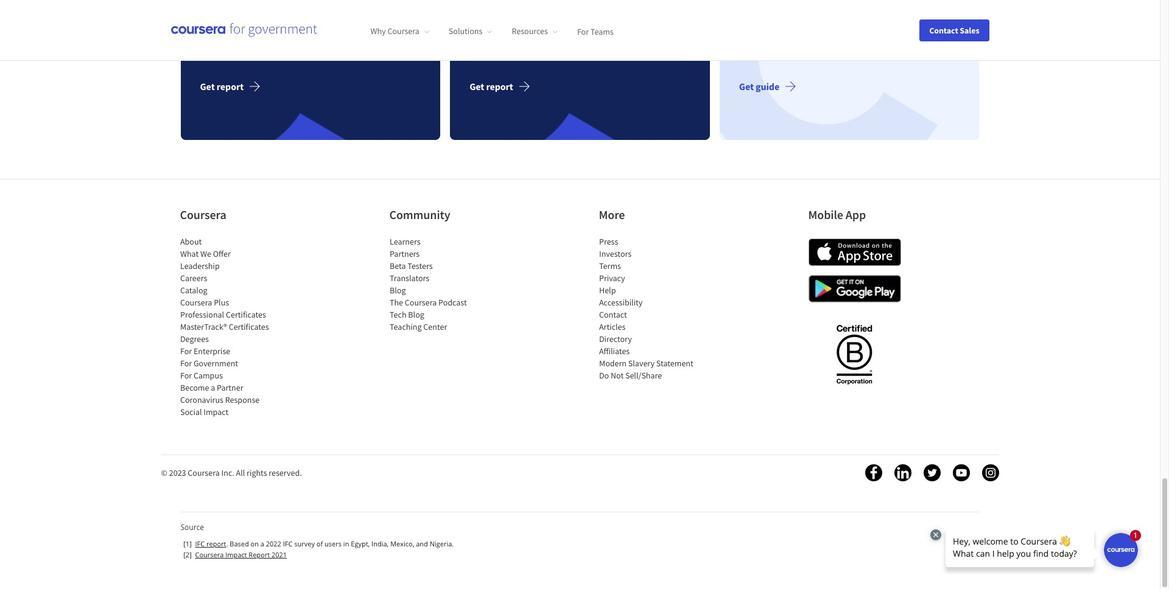 Task type: locate. For each thing, give the bounding box(es) containing it.
2 list from the left
[[389, 235, 493, 333]]

coursera down ifc report link at the bottom left of the page
[[195, 550, 224, 559]]

help
[[910, 24, 928, 36]]

0 vertical spatial in
[[822, 24, 830, 36]]

modern slavery statement link
[[599, 358, 693, 369]]

1 horizontal spatial your
[[499, 5, 517, 17]]

benchmarks
[[488, 19, 538, 31]]

all
[[236, 467, 245, 478]]

about link
[[180, 236, 201, 247]]

sales
[[960, 25, 979, 36]]

coursera instagram image
[[982, 464, 999, 481]]

statement
[[656, 358, 693, 369]]

0 vertical spatial impact
[[203, 407, 228, 417]]

catalog link
[[180, 285, 207, 296]]

1 horizontal spatial list
[[389, 235, 493, 333]]

3 list from the left
[[599, 235, 702, 382]]

report
[[217, 80, 244, 92], [486, 80, 513, 92], [206, 539, 226, 548]]

inc.
[[221, 467, 234, 478]]

list containing about
[[180, 235, 283, 418]]

for enterprise link
[[180, 346, 230, 357]]

investors link
[[599, 248, 631, 259]]

terms
[[599, 260, 621, 271]]

affiliates link
[[599, 346, 629, 357]]

learners
[[608, 19, 641, 31]]

1 vertical spatial in
[[343, 539, 349, 548]]

enterprise
[[193, 346, 230, 357]]

0 horizontal spatial get
[[200, 80, 215, 92]]

1 horizontal spatial a
[[260, 539, 264, 548]]

for teams link
[[577, 26, 614, 37]]

list containing learners
[[389, 235, 493, 333]]

retention.
[[886, 39, 926, 51]]

contact right the help
[[929, 25, 958, 36]]

and inside ifc report . based on a 2022 ifc survey of users in egypt, india, mexico, and nigeria. coursera impact report 2021
[[416, 539, 428, 548]]

1 horizontal spatial and
[[416, 539, 428, 548]]

1 vertical spatial your
[[200, 39, 219, 51]]

teams
[[591, 26, 614, 37]]

0 horizontal spatial on
[[251, 539, 259, 548]]

and left the reskill at left top
[[377, 24, 393, 36]]

ifc report . based on a 2022 ifc survey of users in egypt, india, mexico, and nigeria. coursera impact report 2021
[[195, 539, 454, 559]]

2 horizontal spatial and
[[802, 39, 817, 51]]

0 vertical spatial skill
[[470, 19, 486, 31]]

impact down 'coronavirus response' link
[[203, 407, 228, 417]]

government
[[193, 358, 238, 369]]

1 horizontal spatial ifc
[[283, 539, 293, 548]]

do
[[599, 370, 609, 381]]

a left 2022
[[260, 539, 264, 548]]

ifc up 2021
[[283, 539, 293, 548]]

get down solutions link
[[470, 80, 484, 92]]

0 vertical spatial your
[[499, 5, 517, 17]]

1 horizontal spatial get
[[470, 80, 484, 92]]

0 horizontal spatial and
[[377, 24, 393, 36]]

get report button down workforce.
[[200, 72, 271, 101]]

on down planning
[[567, 19, 577, 31]]

professional certificates link
[[180, 309, 266, 320]]

degrees link
[[180, 333, 209, 344]]

of
[[317, 539, 323, 548]]

partners
[[389, 248, 419, 259]]

2 vertical spatial and
[[416, 539, 428, 548]]

1 get report button from the left
[[200, 72, 271, 101]]

coursera twitter image
[[923, 464, 941, 481]]

get for learn how investing in online training can help you close skill gaps and boost employee retention.
[[739, 80, 754, 92]]

growing
[[281, 24, 314, 36]]

skill down 'how'
[[762, 39, 779, 51]]

get report down workforce.
[[200, 80, 244, 92]]

how
[[764, 24, 782, 36]]

1 horizontal spatial get report
[[470, 80, 513, 92]]

contact sales
[[929, 25, 979, 36]]

about what we offer leadership careers catalog coursera plus professional certificates mastertrack® certificates degrees for enterprise for government for campus become a partner coronavirus response social impact
[[180, 236, 269, 417]]

1 vertical spatial certificates
[[228, 321, 269, 332]]

boost
[[819, 39, 842, 51]]

impact down based
[[225, 550, 247, 559]]

list
[[180, 235, 283, 418], [389, 235, 493, 333], [599, 235, 702, 382]]

get left guide
[[739, 80, 754, 92]]

in
[[822, 24, 830, 36], [343, 539, 349, 548]]

1 get report from the left
[[200, 80, 244, 92]]

0 horizontal spatial a
[[211, 382, 215, 393]]

1 vertical spatial contact
[[599, 309, 627, 320]]

coursera inside about what we offer leadership careers catalog coursera plus professional certificates mastertrack® certificates degrees for enterprise for government for campus become a partner coronavirus response social impact
[[180, 297, 212, 308]]

coursera linkedin image
[[894, 464, 911, 481]]

degrees
[[180, 333, 209, 344]]

roles
[[641, 5, 661, 17]]

skill down inform
[[470, 19, 486, 31]]

list containing press
[[599, 235, 702, 382]]

users
[[325, 539, 342, 548]]

get it on google play image
[[808, 275, 901, 302]]

1 vertical spatial on
[[251, 539, 259, 548]]

ifc
[[195, 539, 205, 548], [283, 539, 293, 548]]

1 vertical spatial a
[[260, 539, 264, 548]]

coursera down catalog link
[[180, 297, 212, 308]]

1 horizontal spatial skill
[[762, 39, 779, 51]]

coursera up 'tech blog' link
[[405, 297, 436, 308]]

what
[[180, 248, 198, 259]]

get inside button
[[739, 80, 754, 92]]

blog up the
[[389, 285, 406, 296]]

get report
[[200, 80, 244, 92], [470, 80, 513, 92]]

1 vertical spatial skill
[[762, 39, 779, 51]]

directory link
[[599, 333, 632, 344]]

0 horizontal spatial blog
[[389, 285, 406, 296]]

learners link
[[389, 236, 420, 247]]

get down uncover
[[200, 80, 215, 92]]

coursera inside learners partners beta testers translators blog the coursera podcast tech blog teaching center
[[405, 297, 436, 308]]

rights
[[247, 467, 267, 478]]

2 get report from the left
[[470, 80, 513, 92]]

teaching center link
[[389, 321, 447, 332]]

0 horizontal spatial your
[[200, 39, 219, 51]]

0 vertical spatial a
[[211, 382, 215, 393]]

impact inside about what we offer leadership careers catalog coursera plus professional certificates mastertrack® certificates degrees for enterprise for government for campus become a partner coronavirus response social impact
[[203, 407, 228, 417]]

1 vertical spatial and
[[802, 39, 817, 51]]

for left teams
[[577, 26, 589, 37]]

mastertrack®
[[180, 321, 227, 332]]

1 horizontal spatial get report button
[[470, 72, 540, 101]]

1 horizontal spatial on
[[567, 19, 577, 31]]

for teams
[[577, 26, 614, 37]]

for up for campus link
[[180, 358, 192, 369]]

privacy
[[599, 273, 625, 284]]

2 horizontal spatial get
[[739, 80, 754, 92]]

0 horizontal spatial contact
[[599, 309, 627, 320]]

coursera
[[388, 26, 419, 37], [180, 207, 226, 222], [180, 297, 212, 308], [405, 297, 436, 308], [188, 467, 220, 478], [195, 550, 224, 559]]

0 vertical spatial on
[[567, 19, 577, 31]]

get report down solutions link
[[470, 80, 513, 92]]

certificates
[[226, 309, 266, 320], [228, 321, 269, 332]]

skill
[[470, 19, 486, 31], [762, 39, 779, 51]]

0 horizontal spatial skill
[[470, 19, 486, 31]]

logo of certified b corporation image
[[829, 318, 879, 391]]

your down uncover
[[200, 39, 219, 51]]

0 vertical spatial and
[[377, 24, 393, 36]]

tech blog link
[[389, 309, 424, 320]]

124m+
[[579, 19, 606, 31]]

0 horizontal spatial get report
[[200, 80, 244, 92]]

employee
[[844, 39, 884, 51]]

ifc down source
[[195, 539, 205, 548]]

get guide button
[[739, 72, 806, 101]]

1 horizontal spatial contact
[[929, 25, 958, 36]]

get report button down resources
[[470, 72, 540, 101]]

get
[[200, 80, 215, 92], [470, 80, 484, 92], [739, 80, 754, 92]]

your
[[499, 5, 517, 17], [200, 39, 219, 51]]

podcast
[[438, 297, 467, 308]]

what we offer link
[[180, 248, 230, 259]]

coursera plus link
[[180, 297, 229, 308]]

certificates down the professional certificates link
[[228, 321, 269, 332]]

1 vertical spatial blog
[[408, 309, 424, 320]]

a
[[211, 382, 215, 393], [260, 539, 264, 548]]

0 vertical spatial blog
[[389, 285, 406, 296]]

planning
[[562, 5, 598, 17]]

1 list from the left
[[180, 235, 283, 418]]

impact
[[203, 407, 228, 417], [225, 550, 247, 559]]

0 horizontal spatial in
[[343, 539, 349, 548]]

get for uncover the fastest-growing skills to upskill and reskill your workforce.
[[200, 80, 215, 92]]

0 vertical spatial contact
[[929, 25, 958, 36]]

not
[[610, 370, 623, 381]]

solutions
[[449, 26, 483, 37]]

2 horizontal spatial list
[[599, 235, 702, 382]]

investors
[[599, 248, 631, 259]]

in right users
[[343, 539, 349, 548]]

on up report
[[251, 539, 259, 548]]

inform your workforce planning for digital roles with skill benchmarks based on 124m+ learners
[[470, 5, 681, 31]]

blog up teaching center link
[[408, 309, 424, 320]]

certificates up mastertrack® certificates link
[[226, 309, 266, 320]]

contact link
[[599, 309, 627, 320]]

and right mexico, at the bottom left
[[416, 539, 428, 548]]

0 horizontal spatial get report button
[[200, 72, 271, 101]]

1 vertical spatial impact
[[225, 550, 247, 559]]

learners
[[389, 236, 420, 247]]

contact up articles
[[599, 309, 627, 320]]

1 get from the left
[[200, 80, 215, 92]]

become
[[180, 382, 209, 393]]

plus
[[214, 297, 229, 308]]

egypt,
[[351, 539, 370, 548]]

a inside about what we offer leadership careers catalog coursera plus professional certificates mastertrack® certificates degrees for enterprise for government for campus become a partner coronavirus response social impact
[[211, 382, 215, 393]]

contact inside the "press investors terms privacy help accessibility contact articles directory affiliates modern slavery statement do not sell/share"
[[599, 309, 627, 320]]

0 horizontal spatial ifc
[[195, 539, 205, 548]]

translators
[[389, 273, 429, 284]]

3 get from the left
[[739, 80, 754, 92]]

0 horizontal spatial list
[[180, 235, 283, 418]]

in up boost
[[822, 24, 830, 36]]

terms link
[[599, 260, 621, 271]]

your up benchmarks
[[499, 5, 517, 17]]

a down campus at left bottom
[[211, 382, 215, 393]]

and down investing on the top of page
[[802, 39, 817, 51]]

1 horizontal spatial in
[[822, 24, 830, 36]]



Task type: describe. For each thing, give the bounding box(es) containing it.
investing
[[784, 24, 820, 36]]

report
[[249, 550, 270, 559]]

list for more
[[599, 235, 702, 382]]

training
[[860, 24, 891, 36]]

coursera facebook image
[[865, 464, 882, 481]]

on inside ifc report . based on a 2022 ifc survey of users in egypt, india, mexico, and nigeria. coursera impact report 2021
[[251, 539, 259, 548]]

why coursera link
[[371, 26, 429, 37]]

digital
[[614, 5, 639, 17]]

fastest-
[[251, 24, 281, 36]]

help link
[[599, 285, 616, 296]]

the
[[236, 24, 249, 36]]

2 ifc from the left
[[283, 539, 293, 548]]

mobile
[[808, 207, 843, 222]]

contact sales button
[[920, 19, 989, 41]]

coursera inside ifc report . based on a 2022 ifc survey of users in egypt, india, mexico, and nigeria. coursera impact report 2021
[[195, 550, 224, 559]]

get report for 1st the get report button from the left
[[200, 80, 244, 92]]

coursera up about
[[180, 207, 226, 222]]

for government link
[[180, 358, 238, 369]]

in inside learn how investing in online training can help you close skill gaps and boost employee retention.
[[822, 24, 830, 36]]

center
[[423, 321, 447, 332]]

mobile app
[[808, 207, 866, 222]]

in inside ifc report . based on a 2022 ifc survey of users in egypt, india, mexico, and nigeria. coursera impact report 2021
[[343, 539, 349, 548]]

coursera right why
[[388, 26, 419, 37]]

learners partners beta testers translators blog the coursera podcast tech blog teaching center
[[389, 236, 467, 332]]

a inside ifc report . based on a 2022 ifc survey of users in egypt, india, mexico, and nigeria. coursera impact report 2021
[[260, 539, 264, 548]]

for campus link
[[180, 370, 222, 381]]

ifc report link
[[195, 539, 226, 548]]

uncover
[[200, 24, 234, 36]]

1 horizontal spatial blog
[[408, 309, 424, 320]]

social
[[180, 407, 202, 417]]

download on the app store image
[[808, 238, 901, 266]]

community
[[389, 207, 450, 222]]

coursera impact report 2021 link
[[195, 550, 287, 559]]

coursera youtube image
[[953, 464, 970, 481]]

partners link
[[389, 248, 419, 259]]

your inside 'uncover the fastest-growing skills to upskill and reskill your workforce.'
[[200, 39, 219, 51]]

contact inside contact sales "button"
[[929, 25, 958, 36]]

about
[[180, 236, 201, 247]]

2 get report button from the left
[[470, 72, 540, 101]]

affiliates
[[599, 346, 629, 357]]

privacy link
[[599, 273, 625, 284]]

based
[[230, 539, 249, 548]]

get guide
[[739, 80, 780, 92]]

2021
[[272, 550, 287, 559]]

for
[[600, 5, 612, 17]]

nigeria.
[[430, 539, 454, 548]]

more
[[599, 207, 625, 222]]

to
[[338, 24, 346, 36]]

list for community
[[389, 235, 493, 333]]

solutions link
[[449, 26, 492, 37]]

why
[[371, 26, 386, 37]]

2 get from the left
[[470, 80, 484, 92]]

careers link
[[180, 273, 207, 284]]

get report for 2nd the get report button from left
[[470, 80, 513, 92]]

2022
[[266, 539, 281, 548]]

0 vertical spatial certificates
[[226, 309, 266, 320]]

guide
[[756, 80, 780, 92]]

become a partner link
[[180, 382, 243, 393]]

for up become
[[180, 370, 192, 381]]

2023
[[169, 467, 186, 478]]

inform
[[470, 5, 497, 17]]

coronavirus response link
[[180, 394, 259, 405]]

response
[[225, 394, 259, 405]]

resources
[[512, 26, 548, 37]]

translators link
[[389, 273, 429, 284]]

india,
[[372, 539, 389, 548]]

campus
[[193, 370, 222, 381]]

tech
[[389, 309, 406, 320]]

source
[[181, 522, 204, 533]]

based
[[540, 19, 565, 31]]

coursera left inc.
[[188, 467, 220, 478]]

learn
[[739, 24, 762, 36]]

online
[[832, 24, 858, 36]]

mastertrack® certificates link
[[180, 321, 269, 332]]

and inside learn how investing in online training can help you close skill gaps and boost employee retention.
[[802, 39, 817, 51]]

report inside ifc report . based on a 2022 ifc survey of users in egypt, india, mexico, and nigeria. coursera impact report 2021
[[206, 539, 226, 548]]

skills
[[316, 24, 336, 36]]

gaps
[[780, 39, 800, 51]]

© 2023 coursera inc. all rights reserved.
[[161, 467, 302, 478]]

press link
[[599, 236, 618, 247]]

can
[[893, 24, 908, 36]]

and inside 'uncover the fastest-growing skills to upskill and reskill your workforce.'
[[377, 24, 393, 36]]

skill inside inform your workforce planning for digital roles with skill benchmarks based on 124m+ learners
[[470, 19, 486, 31]]

social impact link
[[180, 407, 228, 417]]

mexico,
[[390, 539, 414, 548]]

press investors terms privacy help accessibility contact articles directory affiliates modern slavery statement do not sell/share
[[599, 236, 693, 381]]

the
[[389, 297, 403, 308]]

survey
[[294, 539, 315, 548]]

skill inside learn how investing in online training can help you close skill gaps and boost employee retention.
[[762, 39, 779, 51]]

articles link
[[599, 321, 625, 332]]

reskill
[[395, 24, 419, 36]]

for down degrees link
[[180, 346, 192, 357]]

beta
[[389, 260, 406, 271]]

coursera for government image
[[171, 23, 317, 37]]

modern
[[599, 358, 626, 369]]

partner
[[217, 382, 243, 393]]

blog link
[[389, 285, 406, 296]]

app
[[846, 207, 866, 222]]

articles
[[599, 321, 625, 332]]

with
[[663, 5, 681, 17]]

impact inside ifc report . based on a 2022 ifc survey of users in egypt, india, mexico, and nigeria. coursera impact report 2021
[[225, 550, 247, 559]]

1 ifc from the left
[[195, 539, 205, 548]]

your inside inform your workforce planning for digital roles with skill benchmarks based on 124m+ learners
[[499, 5, 517, 17]]

learn how investing in online training can help you close skill gaps and boost employee retention.
[[739, 24, 945, 51]]

list for coursera
[[180, 235, 283, 418]]

directory
[[599, 333, 632, 344]]

on inside inform your workforce planning for digital roles with skill benchmarks based on 124m+ learners
[[567, 19, 577, 31]]

sell/share
[[625, 370, 662, 381]]



Task type: vqa. For each thing, say whether or not it's contained in the screenshot.
Investors link on the right of page
yes



